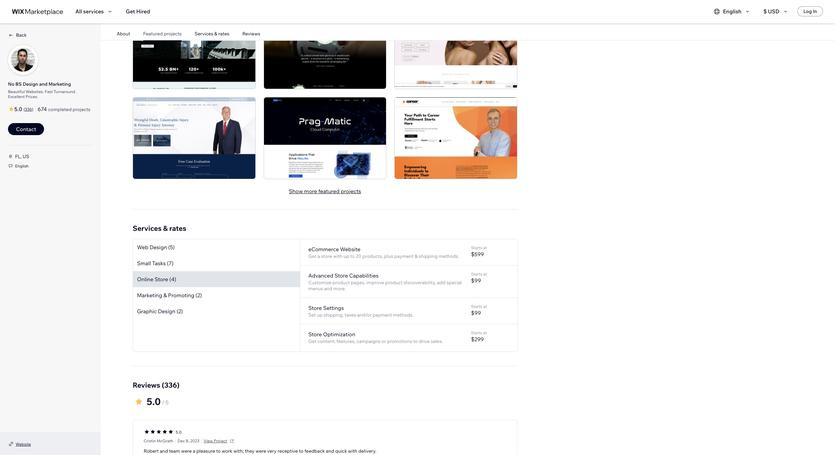 Task type: describe. For each thing, give the bounding box(es) containing it.
us
[[23, 153, 29, 159]]

pages,
[[351, 279, 366, 285]]

small
[[137, 260, 151, 266]]

to inside 'ecommerce website get a store with up to 20 products, plus payment & shipping methods.'
[[350, 253, 355, 259]]

featured
[[143, 31, 163, 37]]

prag-matic tech development: challenge - make an interesting and appealing website for a boring subject and no images provided.    solution:  use our creativity and utilize all the awesome features of the editor, it's animations, interesting images and videos to create a fun website for this technology company! image
[[264, 97, 387, 179]]

ecommerce
[[309, 246, 339, 252]]

services
[[83, 8, 104, 15]]

drive
[[419, 338, 430, 344]]

in
[[813, 8, 818, 14]]

$599
[[471, 251, 484, 257]]

starts at $99 for store settings
[[471, 304, 487, 316]]

tasks
[[152, 260, 166, 266]]

all services button
[[75, 7, 114, 15]]

marketing & promoting (2)
[[137, 292, 202, 298]]

very
[[267, 448, 277, 454]]

methods. inside 'ecommerce website get a store with up to 20 products, plus payment & shipping methods.'
[[439, 253, 460, 259]]

starts for store settings
[[471, 304, 483, 309]]

starts for store optimization
[[471, 330, 483, 335]]

fast
[[45, 89, 53, 94]]

fl, us
[[15, 153, 29, 159]]

no
[[8, 81, 14, 87]]

back
[[16, 32, 27, 38]]

get inside 'link'
[[126, 8, 135, 15]]

674
[[38, 106, 47, 112]]

shipping,
[[324, 312, 344, 318]]

they
[[245, 448, 255, 454]]

store settings set up shipping, taxes and/or payment methods.
[[309, 304, 414, 318]]

set
[[309, 312, 316, 318]]

about
[[117, 31, 130, 37]]

reviews for reviews (336)
[[133, 380, 160, 389]]

2 product from the left
[[386, 279, 403, 285]]

at for advanced store capabilities
[[484, 271, 487, 276]]

5.0 for 5.0 / 5
[[147, 396, 161, 407]]

marketing inside 'no bs design and marketing beautiful websites. fast turnaround. excellent prices.'
[[49, 81, 71, 87]]

0 vertical spatial services & rates
[[195, 31, 229, 37]]

view project
[[204, 438, 227, 443]]

robert and team were a pleasure to work with; they were very receptive to feedback and quick with delivery.
[[144, 448, 377, 454]]

and inside advanced store capabilities customize product pages, improve product discoverability, add special menus and more.
[[324, 285, 333, 291]]

get hired link
[[126, 7, 150, 15]]

view project link
[[204, 438, 235, 444]]

robert
[[144, 448, 159, 454]]

log in
[[804, 8, 818, 14]]

english button
[[714, 7, 752, 15]]

1 vertical spatial services & rates
[[133, 224, 186, 232]]

more.
[[334, 285, 346, 291]]

reviews for reviews
[[242, 31, 260, 37]]

and down mcgrath
[[160, 448, 168, 454]]

products,
[[363, 253, 383, 259]]

(
[[24, 107, 25, 112]]

up inside 'ecommerce website get a store with up to 20 products, plus payment & shipping methods.'
[[344, 253, 349, 259]]

2 were from the left
[[256, 448, 266, 454]]

view
[[204, 438, 213, 443]]

website inside 'ecommerce website get a store with up to 20 products, plus payment & shipping methods.'
[[340, 246, 361, 252]]

reviews link
[[242, 31, 260, 37]]

completed
[[48, 106, 72, 112]]

1 horizontal spatial marketing
[[137, 292, 162, 298]]

at for store optimization
[[484, 330, 487, 335]]

receptive
[[278, 448, 298, 454]]

improve
[[367, 279, 384, 285]]

store inside store optimization get content, features, campaigns or promotions to drive sales.
[[309, 331, 322, 337]]

settings
[[323, 304, 344, 311]]

team
[[169, 448, 180, 454]]

design inside 'no bs design and marketing beautiful websites. fast turnaround. excellent prices.'
[[23, 81, 38, 87]]

to inside store optimization get content, features, campaigns or promotions to drive sales.
[[414, 338, 418, 344]]

turnaround.
[[54, 89, 76, 94]]

1 vertical spatial services
[[133, 224, 162, 232]]

1 horizontal spatial with
[[348, 448, 358, 454]]

$ usd button
[[764, 7, 790, 15]]

2023
[[190, 438, 200, 443]]

design for web
[[150, 244, 167, 250]]

cristin
[[144, 438, 156, 443]]

336
[[25, 107, 32, 112]]

capabilities
[[349, 272, 379, 279]]

discoverability,
[[404, 279, 436, 285]]

cristin mcgrath
[[144, 438, 173, 443]]

work
[[222, 448, 233, 454]]

contact button
[[8, 123, 44, 135]]

quick
[[335, 448, 347, 454]]

shipping
[[419, 253, 438, 259]]

0 horizontal spatial rates
[[169, 224, 186, 232]]

(7)
[[167, 260, 174, 266]]

taxes
[[345, 312, 356, 318]]

$99 for advanced store capabilities
[[471, 277, 481, 284]]

online
[[137, 276, 154, 282]]

5.0 for 5.0
[[176, 430, 182, 435]]

services & rates link
[[195, 31, 229, 37]]

to right receptive
[[299, 448, 304, 454]]

to left work
[[216, 448, 221, 454]]

all services
[[75, 8, 104, 15]]

dec 8, 2023
[[178, 438, 200, 443]]

more
[[304, 188, 317, 194]]

starts at $599
[[471, 245, 487, 257]]

starts at $99 for advanced store capabilities
[[471, 271, 487, 284]]

special
[[447, 279, 462, 285]]

featured
[[319, 188, 340, 194]]

dec
[[178, 438, 185, 443]]

sales.
[[431, 338, 443, 344]]

$ usd
[[764, 8, 780, 15]]



Task type: locate. For each thing, give the bounding box(es) containing it.
starts up $599
[[471, 245, 483, 250]]

and/or
[[357, 312, 372, 318]]

2 vertical spatial projects
[[341, 188, 361, 194]]

rates left reviews link
[[219, 31, 229, 37]]

1 vertical spatial projects
[[73, 106, 90, 112]]

english inside button
[[724, 8, 742, 15]]

0 horizontal spatial (2)
[[177, 308, 183, 314]]

0 horizontal spatial up
[[317, 312, 323, 318]]

show more featured projects button
[[289, 187, 361, 195]]

hired
[[136, 8, 150, 15]]

1 vertical spatial english
[[15, 163, 29, 168]]

$99 up starts at $299
[[471, 309, 481, 316]]

0 horizontal spatial were
[[181, 448, 192, 454]]

at inside starts at $299
[[484, 330, 487, 335]]

a inside 'ecommerce website get a store with up to 20 products, plus payment & shipping methods.'
[[318, 253, 320, 259]]

2 vertical spatial design
[[158, 308, 176, 314]]

1 horizontal spatial reviews
[[242, 31, 260, 37]]

5.0 left / 5
[[147, 396, 161, 407]]

at inside starts at $599
[[484, 245, 487, 250]]

911 law - bicycle injury lawyer: this was a website redesign project where the task was to take the current website which was pretty good, perhaps a b+, into an a+.  that is not an easy task.  but we managed to create a perfect, professional website, while importing hundreds of blog articles from their website hosted outside wix.    it was a big job but we pulled off the perfect law website! image
[[133, 97, 256, 179]]

2 at from the top
[[484, 271, 487, 276]]

(2) right the promoting at the bottom of page
[[196, 292, 202, 298]]

0 vertical spatial up
[[344, 253, 349, 259]]

0 vertical spatial english
[[724, 8, 742, 15]]

a
[[318, 253, 320, 259], [193, 448, 196, 454]]

store optimization get content, features, campaigns or promotions to drive sales.
[[309, 331, 443, 344]]

and left more.
[[324, 285, 333, 291]]

0 horizontal spatial methods.
[[393, 312, 414, 318]]

1 vertical spatial (2)
[[177, 308, 183, 314]]

services & rates
[[195, 31, 229, 37], [133, 224, 186, 232]]

were left very
[[256, 448, 266, 454]]

graphic
[[137, 308, 157, 314]]

starts down $599
[[471, 271, 483, 276]]

with inside 'ecommerce website get a store with up to 20 products, plus payment & shipping methods.'
[[333, 253, 343, 259]]

4 starts from the top
[[471, 330, 483, 335]]

store up the set
[[309, 304, 322, 311]]

featured projects
[[143, 31, 182, 37]]

graphic design (2)
[[137, 308, 183, 314]]

0 vertical spatial with
[[333, 253, 343, 259]]

2 starts from the top
[[471, 271, 483, 276]]

promotions
[[387, 338, 412, 344]]

store up content,
[[309, 331, 322, 337]]

1 vertical spatial design
[[150, 244, 167, 250]]

starts inside starts at $599
[[471, 245, 483, 250]]

2 vertical spatial 5.0
[[176, 430, 182, 435]]

3 starts from the top
[[471, 304, 483, 309]]

0 vertical spatial methods.
[[439, 253, 460, 259]]

career protagonists: our client had the knowledge and ambition to become a career coach, but was lacking quality content and a lackluster web design.   we took his f grade website into an a+ with this website redesign! image
[[395, 97, 518, 179]]

1 vertical spatial with
[[348, 448, 358, 454]]

marketing up graphic
[[137, 292, 162, 298]]

get
[[126, 8, 135, 15], [309, 253, 317, 259], [309, 338, 317, 344]]

0 horizontal spatial website
[[16, 442, 31, 447]]

(2)
[[196, 292, 202, 298], [177, 308, 183, 314]]

1 horizontal spatial website
[[340, 246, 361, 252]]

1 horizontal spatial projects
[[164, 31, 182, 37]]

plastic surgeon website: this advanced website design was done for a german plastic surgeon, with seo in mind.   he wanted a clean minimal look, and i think that we pulled it off!   notice that we have no problems working with multiple languages :) image
[[395, 7, 518, 89]]

get inside 'ecommerce website get a store with up to 20 products, plus payment & shipping methods.'
[[309, 253, 317, 259]]

at for ecommerce website
[[484, 245, 487, 250]]

english down fl, us
[[15, 163, 29, 168]]

0 vertical spatial $99
[[471, 277, 481, 284]]

store inside store settings set up shipping, taxes and/or payment methods.
[[309, 304, 322, 311]]

promoting
[[168, 292, 194, 298]]

english left $
[[724, 8, 742, 15]]

0 vertical spatial get
[[126, 8, 135, 15]]

& inside 'ecommerce website get a store with up to 20 products, plus payment & shipping methods.'
[[415, 253, 418, 259]]

/ 5
[[162, 399, 169, 406]]

2 vertical spatial get
[[309, 338, 317, 344]]

get for ecommerce website
[[309, 253, 317, 259]]

0 horizontal spatial marketing
[[49, 81, 71, 87]]

0 horizontal spatial with
[[333, 253, 343, 259]]

up
[[344, 253, 349, 259], [317, 312, 323, 318]]

bs
[[15, 81, 22, 87]]

store up more.
[[335, 272, 348, 279]]

1 horizontal spatial rates
[[219, 31, 229, 37]]

and inside 'no bs design and marketing beautiful websites. fast turnaround. excellent prices.'
[[39, 81, 48, 87]]

at up $299
[[484, 330, 487, 335]]

prices.
[[26, 94, 38, 99]]

payment right and/or at the bottom left
[[373, 312, 392, 318]]

$99 for store settings
[[471, 309, 481, 316]]

projects inside 674 completed projects
[[73, 106, 90, 112]]

projects inside button
[[341, 188, 361, 194]]

about link
[[117, 31, 130, 37]]

advanced
[[309, 272, 334, 279]]

starts
[[471, 245, 483, 250], [471, 271, 483, 276], [471, 304, 483, 309], [471, 330, 483, 335]]

customize
[[309, 279, 332, 285]]

starts for ecommerce website
[[471, 245, 483, 250]]

contact
[[16, 126, 36, 132]]

1 vertical spatial methods.
[[393, 312, 414, 318]]

option group
[[144, 429, 174, 436]]

0 horizontal spatial services
[[133, 224, 162, 232]]

methods. up promotions at the bottom of page
[[393, 312, 414, 318]]

web
[[137, 244, 149, 250]]

with right store
[[333, 253, 343, 259]]

english
[[724, 8, 742, 15], [15, 163, 29, 168]]

(2) down the promoting at the bottom of page
[[177, 308, 183, 314]]

1 horizontal spatial payment
[[395, 253, 414, 259]]

online store (4)
[[137, 276, 176, 282]]

no bs design and marketing image
[[8, 45, 38, 75]]

up right the set
[[317, 312, 323, 318]]

to left 20
[[350, 253, 355, 259]]

services
[[195, 31, 213, 37], [133, 224, 162, 232]]

content,
[[318, 338, 336, 344]]

design up the websites.
[[23, 81, 38, 87]]

0 vertical spatial reviews
[[242, 31, 260, 37]]

1 vertical spatial marketing
[[137, 292, 162, 298]]

with;
[[234, 448, 244, 454]]

store left (4)
[[155, 276, 168, 282]]

1 product from the left
[[333, 279, 350, 285]]

1 vertical spatial 5.0
[[147, 396, 161, 407]]

0 vertical spatial starts at $99
[[471, 271, 487, 284]]

1 horizontal spatial were
[[256, 448, 266, 454]]

starts up starts at $299
[[471, 304, 483, 309]]

1 horizontal spatial a
[[318, 253, 320, 259]]

1 vertical spatial get
[[309, 253, 317, 259]]

web design (5)
[[137, 244, 175, 250]]

0 horizontal spatial 5.0
[[14, 106, 22, 112]]

get for store optimization
[[309, 338, 317, 344]]

1 vertical spatial up
[[317, 312, 323, 318]]

0 horizontal spatial projects
[[73, 106, 90, 112]]

1 vertical spatial rates
[[169, 224, 186, 232]]

or
[[382, 338, 386, 344]]

starts for advanced store capabilities
[[471, 271, 483, 276]]

5.0 up dec
[[176, 430, 182, 435]]

features,
[[337, 338, 356, 344]]

product left pages,
[[333, 279, 350, 285]]

and left quick
[[326, 448, 334, 454]]

1 horizontal spatial services
[[195, 31, 213, 37]]

1 were from the left
[[181, 448, 192, 454]]

websites.
[[26, 89, 44, 94]]

2 horizontal spatial 5.0
[[176, 430, 182, 435]]

1 vertical spatial $99
[[471, 309, 481, 316]]

1 horizontal spatial up
[[344, 253, 349, 259]]

a left store
[[318, 253, 320, 259]]

0 vertical spatial website
[[340, 246, 361, 252]]

1 vertical spatial a
[[193, 448, 196, 454]]

pleasure
[[197, 448, 215, 454]]

tipsy librarian: this website is an excellent showcase of our design skills and creativity! image
[[264, 7, 387, 89]]

0 horizontal spatial english
[[15, 163, 29, 168]]

$99 right special
[[471, 277, 481, 284]]

2 horizontal spatial projects
[[341, 188, 361, 194]]

0 horizontal spatial a
[[193, 448, 196, 454]]

1 at from the top
[[484, 245, 487, 250]]

5.0 / 5
[[147, 396, 169, 407]]

a down 2023
[[193, 448, 196, 454]]

starts up $299
[[471, 330, 483, 335]]

project
[[214, 438, 227, 443]]

methods. inside store settings set up shipping, taxes and/or payment methods.
[[393, 312, 414, 318]]

at up $599
[[484, 245, 487, 250]]

were down 8,
[[181, 448, 192, 454]]

(5)
[[168, 244, 175, 250]]

at for store settings
[[484, 304, 487, 309]]

and up the 'fast'
[[39, 81, 48, 87]]

menus
[[309, 285, 323, 291]]

1 starts at $99 from the top
[[471, 271, 487, 284]]

2 $99 from the top
[[471, 309, 481, 316]]

ecommerce website get a store with up to 20 products, plus payment & shipping methods.
[[309, 246, 460, 259]]

0 vertical spatial (2)
[[196, 292, 202, 298]]

projects
[[164, 31, 182, 37], [73, 106, 90, 112], [341, 188, 361, 194]]

1 horizontal spatial product
[[386, 279, 403, 285]]

1 starts from the top
[[471, 245, 483, 250]]

jl investors: this client was provided a strict protocol to get approved as a partner to jp morgan.  we were able to help him score this big partnership, and simultaneously creating a prestigious and absolutely stellar website. image
[[133, 7, 256, 89]]

1 horizontal spatial methods.
[[439, 253, 460, 259]]

small tasks (7)
[[137, 260, 174, 266]]

fl,
[[15, 153, 22, 159]]

plus
[[384, 253, 394, 259]]

674 completed projects
[[38, 106, 90, 112]]

rates
[[219, 31, 229, 37], [169, 224, 186, 232]]

0 vertical spatial projects
[[164, 31, 182, 37]]

beautiful
[[8, 89, 25, 94]]

0 horizontal spatial reviews
[[133, 380, 160, 389]]

0 vertical spatial marketing
[[49, 81, 71, 87]]

get hired
[[126, 8, 150, 15]]

0 vertical spatial a
[[318, 253, 320, 259]]

marketing up turnaround.
[[49, 81, 71, 87]]

$
[[764, 8, 767, 15]]

0 vertical spatial services
[[195, 31, 213, 37]]

(336)
[[162, 380, 180, 389]]

starts inside starts at $299
[[471, 330, 483, 335]]

(4)
[[169, 276, 176, 282]]

store
[[321, 253, 332, 259]]

starts at $99 down $599
[[471, 271, 487, 284]]

0 horizontal spatial product
[[333, 279, 350, 285]]

show more featured projects
[[289, 188, 361, 194]]

store
[[335, 272, 348, 279], [155, 276, 168, 282], [309, 304, 322, 311], [309, 331, 322, 337]]

marketing
[[49, 81, 71, 87], [137, 292, 162, 298]]

1 horizontal spatial services & rates
[[195, 31, 229, 37]]

reviews (336)
[[133, 380, 180, 389]]

add
[[437, 279, 446, 285]]

1 vertical spatial reviews
[[133, 380, 160, 389]]

1 vertical spatial starts at $99
[[471, 304, 487, 316]]

1 horizontal spatial english
[[724, 8, 742, 15]]

delivery.
[[359, 448, 377, 454]]

at down $599
[[484, 271, 487, 276]]

reviews
[[242, 31, 260, 37], [133, 380, 160, 389]]

at up starts at $299
[[484, 304, 487, 309]]

no bs design and marketing beautiful websites. fast turnaround. excellent prices.
[[8, 81, 76, 99]]

starts at $99 up starts at $299
[[471, 304, 487, 316]]

get down ecommerce
[[309, 253, 317, 259]]

0 horizontal spatial services & rates
[[133, 224, 186, 232]]

0 vertical spatial design
[[23, 81, 38, 87]]

1 horizontal spatial 5.0
[[147, 396, 161, 407]]

1 vertical spatial payment
[[373, 312, 392, 318]]

0 vertical spatial rates
[[219, 31, 229, 37]]

up left 20
[[344, 253, 349, 259]]

methods. right shipping
[[439, 253, 460, 259]]

2 starts at $99 from the top
[[471, 304, 487, 316]]

up inside store settings set up shipping, taxes and/or payment methods.
[[317, 312, 323, 318]]

website link
[[16, 441, 31, 447]]

0 vertical spatial 5.0
[[14, 106, 22, 112]]

product right improve
[[386, 279, 403, 285]]

5.0 for 5.0 ( 336 )
[[14, 106, 22, 112]]

5.0 left (
[[14, 106, 22, 112]]

mcgrath
[[157, 438, 173, 443]]

0 vertical spatial payment
[[395, 253, 414, 259]]

payment inside 'ecommerce website get a store with up to 20 products, plus payment & shipping methods.'
[[395, 253, 414, 259]]

3 at from the top
[[484, 304, 487, 309]]

rates up (5)
[[169, 224, 186, 232]]

methods.
[[439, 253, 460, 259], [393, 312, 414, 318]]

log
[[804, 8, 812, 14]]

4 at from the top
[[484, 330, 487, 335]]

to left drive
[[414, 338, 418, 344]]

log in button
[[798, 6, 824, 16]]

at
[[484, 245, 487, 250], [484, 271, 487, 276], [484, 304, 487, 309], [484, 330, 487, 335]]

store inside advanced store capabilities customize product pages, improve product discoverability, add special menus and more.
[[335, 272, 348, 279]]

get left hired
[[126, 8, 135, 15]]

1 $99 from the top
[[471, 277, 481, 284]]

design down the marketing & promoting (2)
[[158, 308, 176, 314]]

design left (5)
[[150, 244, 167, 250]]

payment
[[395, 253, 414, 259], [373, 312, 392, 318]]

with
[[333, 253, 343, 259], [348, 448, 358, 454]]

0 horizontal spatial payment
[[373, 312, 392, 318]]

payment inside store settings set up shipping, taxes and/or payment methods.
[[373, 312, 392, 318]]

1 horizontal spatial (2)
[[196, 292, 202, 298]]

starts at $299
[[471, 330, 487, 342]]

5.0 ( 336 )
[[14, 106, 33, 112]]

design for graphic
[[158, 308, 176, 314]]

&
[[214, 31, 217, 37], [163, 224, 168, 232], [415, 253, 418, 259], [164, 292, 167, 298]]

payment right plus
[[395, 253, 414, 259]]

get left content,
[[309, 338, 317, 344]]

product
[[333, 279, 350, 285], [386, 279, 403, 285]]

get inside store optimization get content, features, campaigns or promotions to drive sales.
[[309, 338, 317, 344]]

1 vertical spatial website
[[16, 442, 31, 447]]

)
[[32, 107, 33, 112]]

20
[[356, 253, 362, 259]]

excellent
[[8, 94, 25, 99]]

with right quick
[[348, 448, 358, 454]]



Task type: vqa. For each thing, say whether or not it's contained in the screenshot.
SKATE
no



